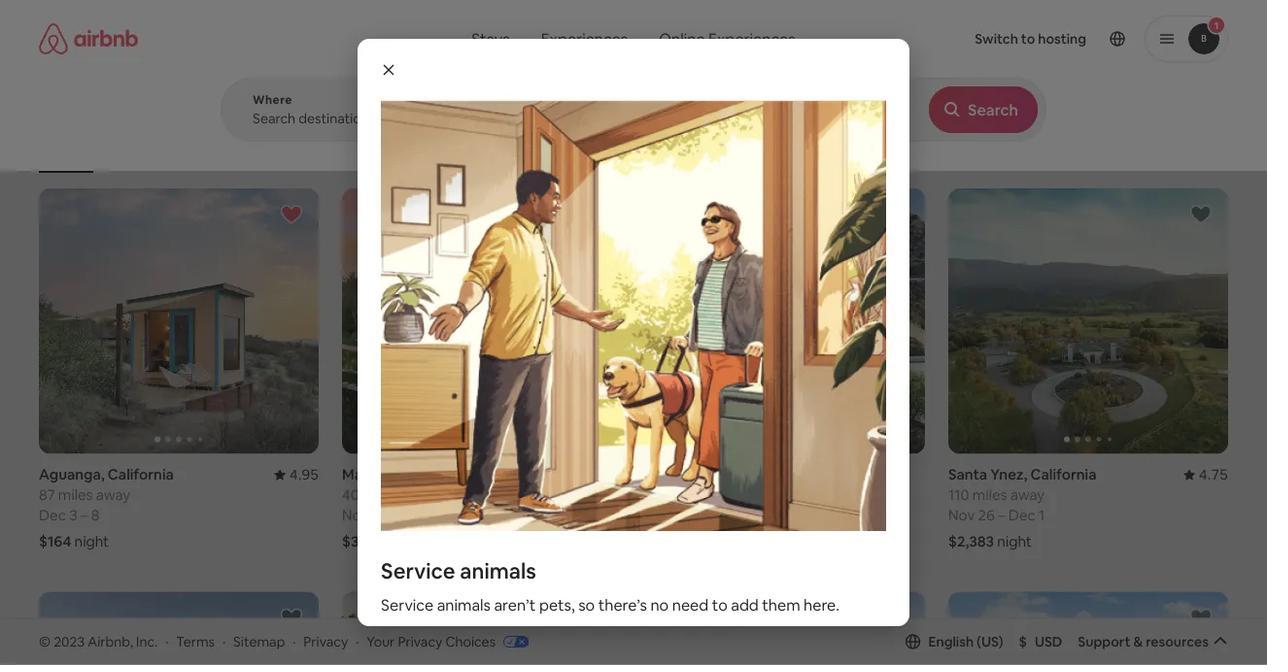 Task type: locate. For each thing, give the bounding box(es) containing it.
2 dec from the left
[[1009, 506, 1036, 525]]

1
[[372, 506, 378, 525], [675, 506, 681, 525], [1039, 506, 1045, 525]]

add to wishlist: malibu, california image
[[583, 203, 607, 226], [886, 203, 910, 226]]

add to wishlist: temecula, california image up traveling with an emotional support animal? check out our
[[583, 607, 607, 630]]

1 nov from the left
[[342, 506, 369, 525]]

need
[[672, 596, 709, 616]]

malibu, up 40
[[342, 466, 391, 485]]

aguanga,
[[39, 466, 105, 485]]

6 up need
[[695, 506, 703, 525]]

None search field
[[221, 0, 1047, 142]]

out
[[747, 634, 772, 654]]

– up $3,795
[[381, 506, 388, 525]]

$1,091
[[645, 533, 688, 552]]

1 service from the top
[[381, 558, 456, 585]]

1 vertical spatial service
[[381, 596, 434, 616]]

2 away from the left
[[400, 486, 435, 505]]

4.75
[[1199, 466, 1229, 485]]

3 – from the left
[[684, 506, 692, 525]]

animals for service animals
[[460, 558, 536, 585]]

3
[[69, 506, 77, 525]]

display
[[1029, 127, 1069, 142]]

animals
[[460, 558, 536, 585], [437, 596, 491, 616]]

– inside santa ynez, california 110 miles away nov 26 – dec 1 $2,383 night
[[998, 506, 1006, 525]]

2 night from the left
[[390, 533, 425, 552]]

remove from wishlist: aguanga, california image
[[280, 203, 303, 226]]

1 horizontal spatial experiences
[[709, 29, 796, 49]]

0 horizontal spatial malibu,
[[342, 466, 391, 485]]

– right 3
[[81, 506, 88, 525]]

6
[[392, 506, 400, 525], [695, 506, 703, 525]]

add to wishlist: malibu, california image for 40 miles away
[[583, 203, 607, 226]]

away down ynez,
[[1011, 486, 1045, 505]]

choices
[[446, 633, 496, 651]]

1 6 from the left
[[392, 506, 400, 525]]

5.0
[[601, 466, 622, 485]]

· right inc.
[[165, 633, 169, 651]]

iconic cities
[[399, 144, 464, 159]]

santa ynez, california 110 miles away nov 26 – dec 1 $2,383 night
[[949, 466, 1097, 552]]

night inside santa ynez, california 110 miles away nov 26 – dec 1 $2,383 night
[[998, 533, 1032, 552]]

animals down service animals on the bottom left of the page
[[437, 596, 491, 616]]

display total before taxes
[[1029, 127, 1169, 142]]

0 horizontal spatial dec
[[39, 506, 66, 525]]

check
[[698, 634, 744, 654]]

1 dec from the left
[[39, 506, 66, 525]]

service
[[381, 558, 456, 585], [381, 596, 434, 616]]

miles inside the malibu, california 36 miles away nov 1 – 6 $1,091 night
[[665, 486, 700, 505]]

support & resources button
[[1078, 634, 1229, 651]]

1 away from the left
[[96, 486, 130, 505]]

2 malibu, from the left
[[645, 466, 694, 485]]

nov down 110
[[949, 506, 975, 525]]

6 inside malibu, california 40 miles away nov 1 – 6 $3,795 night
[[392, 506, 400, 525]]

0 horizontal spatial 6
[[392, 506, 400, 525]]

2 nov from the left
[[645, 506, 672, 525]]

nov down 40
[[342, 506, 369, 525]]

2 6 from the left
[[695, 506, 703, 525]]

add to wishlist: malibu, california image for 36 miles away
[[886, 203, 910, 226]]

1 vertical spatial animals
[[437, 596, 491, 616]]

2 horizontal spatial nov
[[949, 506, 975, 525]]

– inside malibu, california 40 miles away nov 1 – 6 $3,795 night
[[381, 506, 388, 525]]

2 add to wishlist: temecula, california image from the left
[[583, 607, 607, 630]]

1 california from the left
[[108, 466, 174, 485]]

&
[[1134, 634, 1143, 651]]

dec right 26
[[1009, 506, 1036, 525]]

away right the 36
[[703, 486, 738, 505]]

malibu, inside malibu, california 40 miles away nov 1 – 6 $3,795 night
[[342, 466, 391, 485]]

(us)
[[977, 634, 1004, 651]]

away for $3,795
[[400, 486, 435, 505]]

service animals dialog
[[358, 39, 910, 666]]

1 experiences from the left
[[541, 29, 628, 49]]

nov
[[342, 506, 369, 525], [645, 506, 672, 525], [949, 506, 975, 525]]

1 · from the left
[[165, 633, 169, 651]]

a guest with a service animal being greeted by a host image
[[381, 101, 886, 531]]

26
[[978, 506, 995, 525]]

animals for service animals aren't pets, so there's no need to add them here.
[[437, 596, 491, 616]]

grand
[[295, 144, 330, 159]]

night inside aguanga, california 87 miles away dec 3 – 8 $164 night
[[74, 533, 109, 552]]

1 inside the malibu, california 36 miles away nov 1 – 6 $1,091 night
[[675, 506, 681, 525]]

night right $3,795
[[390, 533, 425, 552]]

2 1 from the left
[[675, 506, 681, 525]]

california inside aguanga, california 87 miles away dec 3 – 8 $164 night
[[108, 466, 174, 485]]

traveling with an emotional support animal? check out our
[[381, 634, 799, 654]]

2 add to wishlist: malibu, california image from the left
[[886, 203, 910, 226]]

1 add to wishlist: malibu, california image from the left
[[583, 203, 607, 226]]

california for aguanga, california 87 miles away dec 3 – 8 $164 night
[[108, 466, 174, 485]]

2 horizontal spatial 1
[[1039, 506, 1045, 525]]

©
[[39, 633, 51, 651]]

6 up service animals on the bottom left of the page
[[392, 506, 400, 525]]

– inside aguanga, california 87 miles away dec 3 – 8 $164 night
[[81, 506, 88, 525]]

4 california from the left
[[1031, 466, 1097, 485]]

0 horizontal spatial privacy
[[304, 633, 348, 651]]

nov inside the malibu, california 36 miles away nov 1 – 6 $1,091 night
[[645, 506, 672, 525]]

terms · sitemap · privacy ·
[[176, 633, 359, 651]]

– right 26
[[998, 506, 1006, 525]]

4 – from the left
[[998, 506, 1006, 525]]

$
[[1019, 634, 1027, 651]]

dec left 3
[[39, 506, 66, 525]]

miles inside aguanga, california 87 miles away dec 3 – 8 $164 night
[[58, 486, 93, 505]]

emotional
[[504, 634, 576, 654]]

service down $3,795
[[381, 558, 456, 585]]

animals up aren't in the bottom left of the page
[[460, 558, 536, 585]]

iconic
[[399, 144, 432, 159]]

4 away from the left
[[1011, 486, 1045, 505]]

night inside the malibu, california 36 miles away nov 1 – 6 $1,091 night
[[691, 533, 725, 552]]

add to wishlist: temecula, california image up english (us) button at the right of page
[[886, 607, 910, 630]]

miles up 3
[[58, 486, 93, 505]]

8
[[91, 506, 100, 525]]

6 inside the malibu, california 36 miles away nov 1 – 6 $1,091 night
[[695, 506, 703, 525]]

privacy left your
[[304, 633, 348, 651]]

0 horizontal spatial nov
[[342, 506, 369, 525]]

3 away from the left
[[703, 486, 738, 505]]

away inside the malibu, california 36 miles away nov 1 – 6 $1,091 night
[[703, 486, 738, 505]]

1 horizontal spatial privacy
[[398, 633, 443, 651]]

0 horizontal spatial experiences
[[541, 29, 628, 49]]

malibu,
[[342, 466, 391, 485], [645, 466, 694, 485]]

0 vertical spatial animals
[[460, 558, 536, 585]]

–
[[81, 506, 88, 525], [381, 506, 388, 525], [684, 506, 692, 525], [998, 506, 1006, 525]]

2 california from the left
[[394, 466, 460, 485]]

4 miles from the left
[[973, 486, 1007, 505]]

4 night from the left
[[998, 533, 1032, 552]]

add to wishlist: temecula, california image up terms · sitemap · privacy ·
[[280, 607, 303, 630]]

nov inside malibu, california 40 miles away nov 1 – 6 $3,795 night
[[342, 506, 369, 525]]

experiences button
[[525, 19, 644, 58]]

here.
[[804, 596, 840, 616]]

dec
[[39, 506, 66, 525], [1009, 506, 1036, 525]]

3 california from the left
[[697, 466, 763, 485]]

night for $3,795
[[390, 533, 425, 552]]

night right $1,091
[[691, 533, 725, 552]]

away
[[96, 486, 130, 505], [400, 486, 435, 505], [703, 486, 738, 505], [1011, 486, 1045, 505]]

3 night from the left
[[691, 533, 725, 552]]

1 right 26
[[1039, 506, 1045, 525]]

·
[[165, 633, 169, 651], [223, 633, 226, 651], [293, 633, 296, 651], [356, 633, 359, 651]]

2 service from the top
[[381, 596, 434, 616]]

3 add to wishlist: temecula, california image from the left
[[886, 607, 910, 630]]

with
[[449, 634, 480, 654]]

away inside malibu, california 40 miles away nov 1 – 6 $3,795 night
[[400, 486, 435, 505]]

experiences inside button
[[541, 29, 628, 49]]

2 privacy from the left
[[398, 633, 443, 651]]

malibu, inside the malibu, california 36 miles away nov 1 – 6 $1,091 night
[[645, 466, 694, 485]]

2 · from the left
[[223, 633, 226, 651]]

$2,383
[[949, 533, 994, 552]]

1 night from the left
[[74, 533, 109, 552]]

support
[[1078, 634, 1131, 651]]

experiences
[[541, 29, 628, 49], [709, 29, 796, 49]]

away for $164
[[96, 486, 130, 505]]

miles
[[58, 486, 93, 505], [363, 486, 397, 505], [665, 486, 700, 505], [973, 486, 1007, 505]]

amazing
[[581, 144, 630, 159]]

1 horizontal spatial add to wishlist: malibu, california image
[[886, 203, 910, 226]]

miles inside malibu, california 40 miles away nov 1 – 6 $3,795 night
[[363, 486, 397, 505]]

away right 40
[[400, 486, 435, 505]]

3 1 from the left
[[1039, 506, 1045, 525]]

away inside santa ynez, california 110 miles away nov 26 – dec 1 $2,383 night
[[1011, 486, 1045, 505]]

nov for 40
[[342, 506, 369, 525]]

away inside aguanga, california 87 miles away dec 3 – 8 $164 night
[[96, 486, 130, 505]]

0 horizontal spatial add to wishlist: temecula, california image
[[280, 607, 303, 630]]

support
[[579, 634, 637, 654]]

california for malibu, california 36 miles away nov 1 – 6 $1,091 night
[[697, 466, 763, 485]]

california inside malibu, california 40 miles away nov 1 – 6 $3,795 night
[[394, 466, 460, 485]]

· right terms
[[223, 633, 226, 651]]

cities
[[435, 144, 464, 159]]

night right $2,383
[[998, 533, 1032, 552]]

– for $1,091
[[684, 506, 692, 525]]

3 miles from the left
[[665, 486, 700, 505]]

1 horizontal spatial nov
[[645, 506, 672, 525]]

add to wishlist: fallbrook, california image
[[1190, 607, 1213, 630]]

mansions
[[781, 144, 833, 159]]

california inside the malibu, california 36 miles away nov 1 – 6 $1,091 night
[[697, 466, 763, 485]]

1 up $1,091
[[675, 506, 681, 525]]

$164
[[39, 533, 71, 552]]

2 miles from the left
[[363, 486, 397, 505]]

privacy
[[304, 633, 348, 651], [398, 633, 443, 651]]

– for $3,795
[[381, 506, 388, 525]]

1 1 from the left
[[372, 506, 378, 525]]

privacy right your
[[398, 633, 443, 651]]

1 horizontal spatial 1
[[675, 506, 681, 525]]

1 horizontal spatial malibu,
[[645, 466, 694, 485]]

1 – from the left
[[81, 506, 88, 525]]

– up $1,091
[[684, 506, 692, 525]]

3 nov from the left
[[949, 506, 975, 525]]

miles right the 36
[[665, 486, 700, 505]]

1 horizontal spatial dec
[[1009, 506, 1036, 525]]

2 horizontal spatial add to wishlist: temecula, california image
[[886, 607, 910, 630]]

© 2023 airbnb, inc. ·
[[39, 633, 169, 651]]

1 horizontal spatial add to wishlist: temecula, california image
[[583, 607, 607, 630]]

group
[[39, 97, 895, 173], [39, 189, 319, 454], [342, 189, 622, 454], [645, 189, 925, 454], [949, 189, 1229, 454], [39, 593, 319, 666], [342, 593, 622, 666], [645, 593, 925, 666], [949, 593, 1229, 666]]

miles right 40
[[363, 486, 397, 505]]

night
[[74, 533, 109, 552], [390, 533, 425, 552], [691, 533, 725, 552], [998, 533, 1032, 552]]

sitemap link
[[233, 633, 285, 651]]

malibu, up the 36
[[645, 466, 694, 485]]

away up the 8
[[96, 486, 130, 505]]

night inside malibu, california 40 miles away nov 1 – 6 $3,795 night
[[390, 533, 425, 552]]

– inside the malibu, california 36 miles away nov 1 – 6 $1,091 night
[[684, 506, 692, 525]]

· left your
[[356, 633, 359, 651]]

1 malibu, from the left
[[342, 466, 391, 485]]

6 for $3,795
[[392, 506, 400, 525]]

miles up 26
[[973, 486, 1007, 505]]

0 vertical spatial service
[[381, 558, 456, 585]]

1 horizontal spatial 6
[[695, 506, 703, 525]]

nov for 36
[[645, 506, 672, 525]]

miles inside santa ynez, california 110 miles away nov 26 – dec 1 $2,383 night
[[973, 486, 1007, 505]]

service for service animals aren't pets, so there's no need to add them here.
[[381, 596, 434, 616]]

there's
[[598, 596, 647, 616]]

2 – from the left
[[381, 506, 388, 525]]

experiences up stays tab panel
[[541, 29, 628, 49]]

malibu, for 36
[[645, 466, 694, 485]]

airbnb,
[[88, 633, 133, 651]]

stays tab panel
[[221, 78, 1047, 142]]

night down the 8
[[74, 533, 109, 552]]

add to wishlist: temecula, california image
[[280, 607, 303, 630], [583, 607, 607, 630], [886, 607, 910, 630]]

1 miles from the left
[[58, 486, 93, 505]]

experiences right online
[[709, 29, 796, 49]]

0 horizontal spatial 1
[[372, 506, 378, 525]]

4.95 out of 5 average rating image
[[274, 466, 319, 485]]

0 horizontal spatial add to wishlist: malibu, california image
[[583, 203, 607, 226]]

1 up $3,795
[[372, 506, 378, 525]]

service up traveling
[[381, 596, 434, 616]]

1 inside malibu, california 40 miles away nov 1 – 6 $3,795 night
[[372, 506, 378, 525]]

· left privacy link
[[293, 633, 296, 651]]

profile element
[[828, 0, 1229, 78]]

nov down the 36
[[645, 506, 672, 525]]

malibu, california 36 miles away nov 1 – 6 $1,091 night
[[645, 466, 763, 552]]

california
[[108, 466, 174, 485], [394, 466, 460, 485], [697, 466, 763, 485], [1031, 466, 1097, 485]]



Task type: vqa. For each thing, say whether or not it's contained in the screenshot.


Task type: describe. For each thing, give the bounding box(es) containing it.
display total before taxes button
[[1012, 112, 1229, 158]]

your privacy choices
[[367, 633, 496, 651]]

traveling
[[381, 634, 446, 654]]

no
[[651, 596, 669, 616]]

cabins
[[504, 144, 541, 159]]

4.95
[[289, 466, 319, 485]]

1 for 40
[[372, 506, 378, 525]]

inc.
[[136, 633, 158, 651]]

Where field
[[253, 110, 507, 127]]

none search field containing stays
[[221, 0, 1047, 142]]

english (us)
[[929, 634, 1004, 651]]

california for malibu, california 40 miles away nov 1 – 6 $3,795 night
[[394, 466, 460, 485]]

stays button
[[456, 19, 525, 58]]

$3,795
[[342, 533, 387, 552]]

views
[[632, 144, 663, 159]]

1 inside santa ynez, california 110 miles away nov 26 – dec 1 $2,383 night
[[1039, 506, 1045, 525]]

resources
[[1146, 634, 1209, 651]]

total
[[1071, 127, 1097, 142]]

dec inside santa ynez, california 110 miles away nov 26 – dec 1 $2,383 night
[[1009, 506, 1036, 525]]

1 privacy from the left
[[304, 633, 348, 651]]

– for $164
[[81, 506, 88, 525]]

malibu, california 40 miles away nov 1 – 6 $3,795 night
[[342, 466, 460, 552]]

california inside santa ynez, california 110 miles away nov 26 – dec 1 $2,383 night
[[1031, 466, 1097, 485]]

english (us) button
[[905, 634, 1004, 651]]

privacy link
[[304, 633, 348, 651]]

stays
[[472, 29, 510, 49]]

our
[[775, 634, 799, 654]]

malibu, for 40
[[342, 466, 391, 485]]

service animals
[[381, 558, 536, 585]]

service for service animals
[[381, 558, 456, 585]]

away for $1,091
[[703, 486, 738, 505]]

pianos
[[332, 144, 368, 159]]

online experiences
[[659, 29, 796, 49]]

animal?
[[640, 634, 694, 654]]

usd
[[1035, 634, 1063, 651]]

$ usd
[[1019, 634, 1063, 651]]

dec inside aguanga, california 87 miles away dec 3 – 8 $164 night
[[39, 506, 66, 525]]

3 · from the left
[[293, 633, 296, 651]]

so
[[579, 596, 595, 616]]

to
[[712, 596, 728, 616]]

santa
[[949, 466, 988, 485]]

4 · from the left
[[356, 633, 359, 651]]

grand pianos
[[295, 144, 368, 159]]

6 for $1,091
[[695, 506, 703, 525]]

before
[[1100, 127, 1137, 142]]

support & resources
[[1078, 634, 1209, 651]]

where
[[253, 92, 292, 107]]

taxes
[[1139, 127, 1169, 142]]

amazing views
[[581, 144, 663, 159]]

2 experiences from the left
[[709, 29, 796, 49]]

online
[[659, 29, 705, 49]]

110
[[949, 486, 970, 505]]

miles for 40
[[363, 486, 397, 505]]

terms link
[[176, 633, 215, 651]]

group containing iconic cities
[[39, 97, 895, 173]]

87
[[39, 486, 55, 505]]

online experiences link
[[644, 19, 811, 58]]

1 add to wishlist: temecula, california image from the left
[[280, 607, 303, 630]]

aren't
[[494, 596, 536, 616]]

them
[[762, 596, 801, 616]]

english
[[929, 634, 974, 651]]

terms
[[176, 633, 215, 651]]

your
[[367, 633, 395, 651]]

36
[[645, 486, 662, 505]]

5.0 out of 5 average rating image
[[586, 466, 622, 485]]

an
[[483, 634, 501, 654]]

miles for 36
[[665, 486, 700, 505]]

1 for 36
[[675, 506, 681, 525]]

add to wishlist: santa ynez, california image
[[1190, 203, 1213, 226]]

add
[[731, 596, 759, 616]]

sitemap
[[233, 633, 285, 651]]

service animals aren't pets, so there's no need to add them here.
[[381, 596, 840, 616]]

miles for 87
[[58, 486, 93, 505]]

aguanga, california 87 miles away dec 3 – 8 $164 night
[[39, 466, 174, 552]]

pets,
[[539, 596, 575, 616]]

omg!
[[706, 144, 737, 159]]

ynez,
[[991, 466, 1028, 485]]

2023
[[54, 633, 85, 651]]

what can we help you find? tab list
[[456, 19, 644, 58]]

40
[[342, 486, 359, 505]]

night for $164
[[74, 533, 109, 552]]

your privacy choices link
[[367, 633, 529, 652]]

nov inside santa ynez, california 110 miles away nov 26 – dec 1 $2,383 night
[[949, 506, 975, 525]]

4.75 out of 5 average rating image
[[1184, 466, 1229, 485]]

night for $1,091
[[691, 533, 725, 552]]



